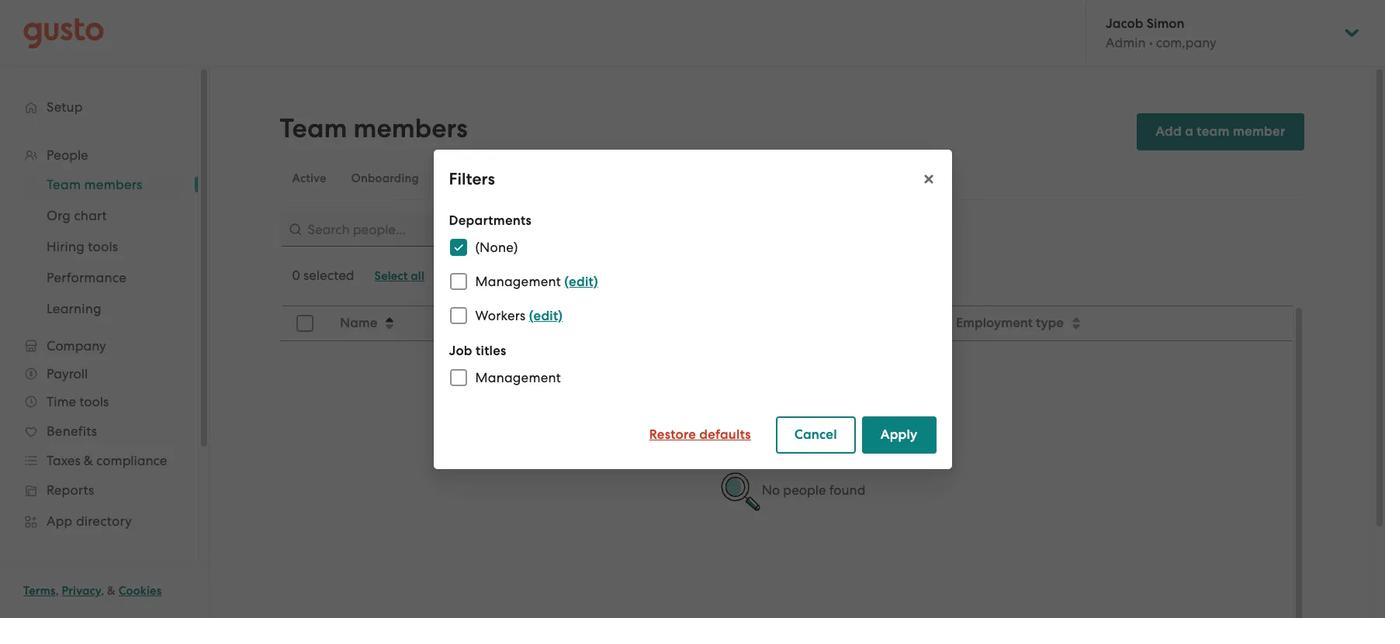 Task type: vqa. For each thing, say whether or not it's contained in the screenshot.
all related to Select all
yes



Task type: locate. For each thing, give the bounding box(es) containing it.
new notifications image
[[586, 269, 601, 284], [586, 269, 601, 284]]

(edit) up 'department'
[[565, 274, 598, 290]]

(edit) down management (edit)
[[529, 308, 563, 324]]

, left privacy
[[56, 585, 59, 599]]

employment
[[956, 315, 1033, 331]]

name
[[340, 315, 377, 331]]

0 horizontal spatial (edit)
[[529, 308, 563, 324]]

filters
[[449, 169, 495, 189]]

privacy
[[62, 585, 101, 599]]

0 vertical spatial (edit) link
[[565, 274, 598, 290]]

0 horizontal spatial ,
[[56, 585, 59, 599]]

,
[[56, 585, 59, 599], [101, 585, 104, 599]]

0 vertical spatial (edit)
[[565, 274, 598, 290]]

candidates
[[444, 172, 508, 186]]

clear all button
[[432, 264, 494, 289]]

all right the select
[[411, 269, 425, 283]]

management
[[475, 274, 561, 289], [475, 370, 561, 385]]

workers
[[475, 308, 526, 323]]

account menu element
[[1086, 0, 1362, 66]]

1 horizontal spatial ,
[[101, 585, 104, 599]]

2 management from the top
[[475, 370, 561, 385]]

0 selected
[[292, 268, 354, 283]]

home image
[[23, 17, 104, 49]]

select all button
[[367, 264, 432, 289]]

all for clear all
[[472, 269, 486, 283]]

employment type button
[[947, 307, 1292, 340]]

team
[[280, 113, 347, 144]]

restore defaults
[[650, 427, 751, 443]]

found
[[830, 483, 866, 498]]

active button
[[280, 160, 339, 197]]

0 horizontal spatial all
[[411, 269, 425, 283]]

no people found
[[762, 483, 866, 498]]

(edit) for workers (edit)
[[529, 308, 563, 324]]

(edit) link for workers (edit)
[[529, 308, 563, 324]]

(edit) link up 'department'
[[565, 274, 598, 290]]

2 all from the left
[[472, 269, 486, 283]]

Management checkbox
[[441, 361, 475, 395]]

departments
[[449, 212, 532, 229]]

cookies button
[[119, 582, 162, 601]]

a
[[1185, 123, 1194, 140]]

selected
[[303, 268, 354, 283]]

1 vertical spatial (edit)
[[529, 308, 563, 324]]

1 all from the left
[[411, 269, 425, 283]]

management down 'titles'
[[475, 370, 561, 385]]

team members filters dialog
[[434, 149, 952, 469]]

members
[[354, 113, 468, 144]]

(None) checkbox
[[441, 230, 475, 264]]

None checkbox
[[441, 298, 475, 333]]

titles
[[476, 343, 507, 359]]

1 horizontal spatial (edit)
[[565, 274, 598, 290]]

team members tab list
[[280, 157, 1305, 200]]

, left &
[[101, 585, 104, 599]]

0 horizontal spatial (edit) link
[[529, 308, 563, 324]]

apply
[[881, 427, 918, 443]]

1 , from the left
[[56, 585, 59, 599]]

0 selected status
[[292, 268, 354, 283]]

(edit) for management (edit)
[[565, 274, 598, 290]]

defaults
[[700, 427, 751, 443]]

member
[[1233, 123, 1286, 140]]

apply button
[[862, 416, 937, 454]]

terms link
[[23, 585, 56, 599]]

(edit)
[[565, 274, 598, 290], [529, 308, 563, 324]]

1 horizontal spatial all
[[472, 269, 486, 283]]

(edit) link for management (edit)
[[565, 274, 598, 290]]

1 vertical spatial management
[[475, 370, 561, 385]]

1 horizontal spatial (edit) link
[[565, 274, 598, 290]]

all inside select all button
[[411, 269, 425, 283]]

None checkbox
[[441, 264, 475, 298]]

active
[[292, 172, 326, 186]]

no
[[762, 483, 780, 498]]

(edit) link down management (edit)
[[529, 308, 563, 324]]

1 vertical spatial (edit) link
[[529, 308, 563, 324]]

all inside clear all button
[[472, 269, 486, 283]]

management (edit)
[[475, 274, 598, 290]]

clear all
[[440, 269, 486, 283]]

add a team member button
[[1137, 113, 1305, 151]]

management inside management (edit)
[[475, 274, 561, 289]]

employment type
[[956, 315, 1064, 331]]

management up the workers (edit)
[[475, 274, 561, 289]]

terms
[[23, 585, 56, 599]]

0 vertical spatial management
[[475, 274, 561, 289]]

management for management (edit)
[[475, 274, 561, 289]]

0
[[292, 268, 300, 283]]

&
[[107, 585, 116, 599]]

all right clear on the left of page
[[472, 269, 486, 283]]

(edit) link
[[565, 274, 598, 290], [529, 308, 563, 324]]

onboarding button
[[339, 160, 432, 197]]

Select all rows on this page checkbox
[[288, 307, 322, 341]]

all
[[411, 269, 425, 283], [472, 269, 486, 283]]

1 management from the top
[[475, 274, 561, 289]]



Task type: describe. For each thing, give the bounding box(es) containing it.
job titles
[[449, 343, 507, 359]]

cancel
[[795, 427, 837, 443]]

job
[[449, 343, 473, 359]]

(none)
[[475, 239, 518, 255]]

select
[[375, 269, 408, 283]]

restore defaults button
[[631, 416, 770, 454]]

2 , from the left
[[101, 585, 104, 599]]

cookies
[[119, 585, 162, 599]]

restore
[[650, 427, 696, 443]]

people
[[784, 483, 826, 498]]

onboarding
[[351, 172, 419, 186]]

type
[[1036, 315, 1064, 331]]

Search people... field
[[280, 213, 652, 247]]

cancel button
[[776, 416, 856, 454]]

team members
[[280, 113, 468, 144]]

privacy link
[[62, 585, 101, 599]]

terms , privacy , & cookies
[[23, 585, 162, 599]]

none checkbox inside team members filters dialog
[[441, 298, 475, 333]]

clear
[[440, 269, 469, 283]]

team
[[1197, 123, 1230, 140]]

management for management
[[475, 370, 561, 385]]

department
[[520, 315, 595, 331]]

add
[[1156, 123, 1182, 140]]

add a team member
[[1156, 123, 1286, 140]]

select all
[[375, 269, 425, 283]]

name button
[[330, 307, 509, 340]]

all for select all
[[411, 269, 425, 283]]

department button
[[511, 307, 779, 340]]

candidates button
[[432, 160, 520, 197]]

workers (edit)
[[475, 308, 563, 324]]



